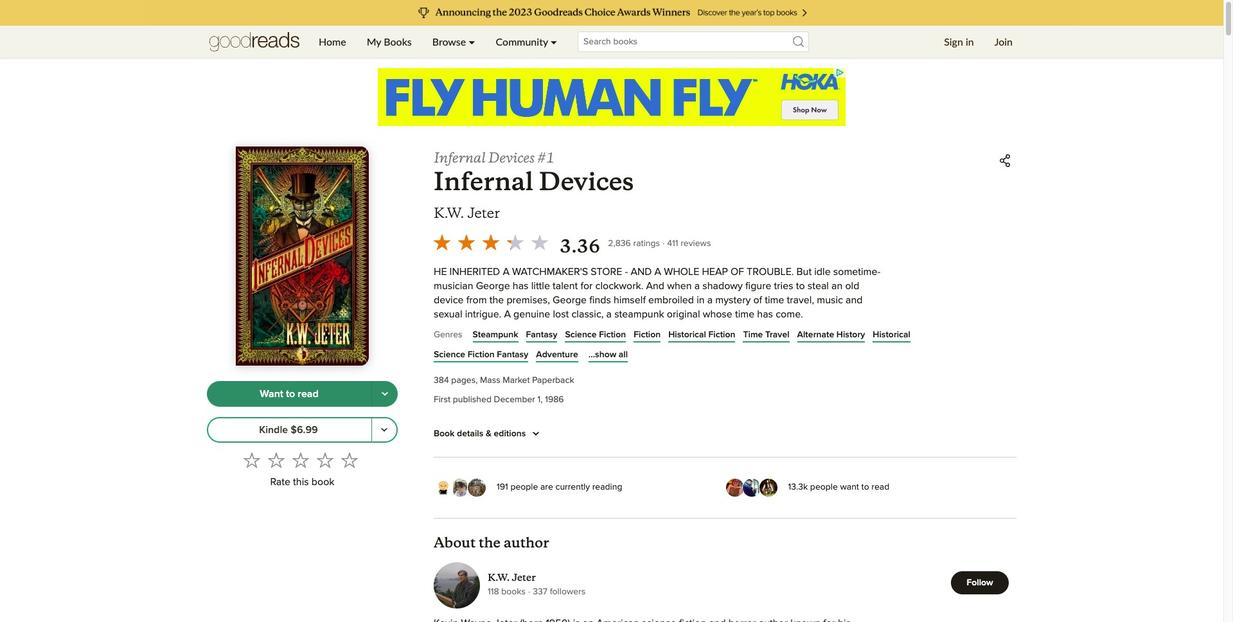 Task type: locate. For each thing, give the bounding box(es) containing it.
1 vertical spatial george
[[553, 295, 587, 305]]

science down classic,
[[565, 330, 597, 339]]

science inside science fiction link
[[565, 330, 597, 339]]

191 people are currently reading
[[497, 483, 623, 492]]

0 vertical spatial time
[[765, 295, 785, 305]]

337
[[533, 588, 548, 597]]

1 vertical spatial in
[[697, 295, 705, 305]]

0 horizontal spatial jeter
[[468, 204, 500, 222]]

steampunk
[[473, 330, 519, 339]]

k.w. jeter for the bottommost k.w. jeter link
[[488, 572, 536, 584]]

fiction down whose
[[709, 330, 736, 339]]

follow
[[967, 579, 994, 588]]

▾ inside browse ▾ link
[[469, 35, 476, 48]]

2 historical from the left
[[873, 330, 911, 339]]

rate this book
[[270, 477, 335, 488]]

1 horizontal spatial in
[[966, 35, 975, 48]]

0 horizontal spatial a
[[607, 309, 612, 319]]

2 horizontal spatial to
[[862, 483, 870, 492]]

to inside he inherited a watchmaker's store - and a whole heap of trouble. but idle sometime- musician george has little talent for clockwork. and when a shadowy figure tries to steal an old device from the premises, george finds himself embroiled in a mystery of time travel, music and sexual intrigue. a genuine lost classic, a steampunk original whose time has come.
[[797, 281, 805, 291]]

jeter up rating 3.36 out of 5 image
[[468, 204, 500, 222]]

of
[[731, 267, 745, 277]]

jeter
[[468, 204, 500, 222], [512, 572, 536, 584]]

2,836 ratings
[[608, 239, 660, 248]]

0 horizontal spatial george
[[476, 281, 510, 291]]

0 vertical spatial jeter
[[468, 204, 500, 222]]

fantasy
[[526, 330, 558, 339], [497, 350, 529, 359]]

1 horizontal spatial science
[[565, 330, 597, 339]]

1 vertical spatial a
[[708, 295, 713, 305]]

the up intrigue.
[[490, 295, 504, 305]]

0 vertical spatial the
[[490, 295, 504, 305]]

1 vertical spatial to
[[286, 389, 295, 399]]

in
[[966, 35, 975, 48], [697, 295, 705, 305]]

has down of
[[758, 309, 774, 319]]

k.w. jeter link up "337"
[[488, 572, 586, 585]]

1 horizontal spatial to
[[797, 281, 805, 291]]

december
[[494, 395, 536, 404]]

k.w. jeter link up rating 3.36 out of 5 image
[[434, 204, 500, 222]]

time
[[744, 330, 763, 339]]

0 vertical spatial read
[[298, 389, 319, 399]]

1,
[[538, 395, 543, 404]]

0 horizontal spatial people
[[511, 483, 538, 492]]

0 vertical spatial george
[[476, 281, 510, 291]]

384 pages, mass market paperback
[[434, 376, 575, 385]]

2 horizontal spatial a
[[708, 295, 713, 305]]

are
[[541, 483, 554, 492]]

a
[[695, 281, 700, 291], [708, 295, 713, 305], [607, 309, 612, 319]]

▾ inside community ▾ link
[[551, 35, 558, 48]]

whole
[[664, 267, 700, 277]]

devices
[[488, 149, 535, 167], [539, 166, 634, 197]]

science for science fiction
[[565, 330, 597, 339]]

1 horizontal spatial ▾
[[551, 35, 558, 48]]

1 vertical spatial k.w. jeter
[[488, 572, 536, 584]]

device
[[434, 295, 464, 305]]

has up premises, on the left top of page
[[513, 281, 529, 291]]

1 people from the left
[[511, 483, 538, 492]]

historical link
[[873, 328, 911, 341]]

market
[[503, 376, 530, 385]]

0 horizontal spatial to
[[286, 389, 295, 399]]

science inside science fiction fantasy link
[[434, 350, 466, 359]]

0 horizontal spatial historical
[[669, 330, 707, 339]]

read right want
[[872, 483, 890, 492]]

average rating of 3.36 stars. figure
[[430, 230, 608, 259]]

1 horizontal spatial read
[[872, 483, 890, 492]]

1 vertical spatial jeter
[[512, 572, 536, 584]]

science
[[565, 330, 597, 339], [434, 350, 466, 359]]

editions
[[494, 429, 526, 438]]

a right when
[[695, 281, 700, 291]]

1 vertical spatial k.w.
[[488, 572, 510, 584]]

rate 4 out of 5 image
[[317, 452, 333, 469]]

a
[[503, 267, 510, 277], [655, 267, 662, 277], [504, 309, 511, 319]]

fiction link
[[634, 328, 661, 341]]

0 vertical spatial k.w. jeter link
[[434, 204, 500, 222]]

1 historical from the left
[[669, 330, 707, 339]]

want to read
[[260, 389, 319, 399]]

has
[[513, 281, 529, 291], [758, 309, 774, 319]]

0 vertical spatial a
[[695, 281, 700, 291]]

1 vertical spatial the
[[479, 534, 501, 551]]

historical for historical
[[873, 330, 911, 339]]

1 vertical spatial fantasy
[[497, 350, 529, 359]]

0 vertical spatial to
[[797, 281, 805, 291]]

for
[[581, 281, 593, 291]]

george down talent
[[553, 295, 587, 305]]

people left want
[[811, 483, 838, 492]]

heap
[[702, 267, 728, 277]]

home link
[[309, 26, 357, 58]]

rate 1 out of 5 image
[[243, 452, 260, 469]]

0 horizontal spatial in
[[697, 295, 705, 305]]

kindle $6.99
[[259, 425, 318, 435]]

0 horizontal spatial time
[[736, 309, 755, 319]]

in right sign
[[966, 35, 975, 48]]

k.w. up rating 3.36 out of 5 image
[[434, 204, 465, 222]]

2 vertical spatial a
[[607, 309, 612, 319]]

▾ right "browse"
[[469, 35, 476, 48]]

0 horizontal spatial k.w.
[[434, 204, 465, 222]]

fiction for historical fiction
[[709, 330, 736, 339]]

join
[[995, 35, 1013, 48]]

infernal devices #1 infernal devices
[[434, 149, 634, 197]]

fantasy up market
[[497, 350, 529, 359]]

to inside button
[[286, 389, 295, 399]]

1 vertical spatial time
[[736, 309, 755, 319]]

currently
[[556, 483, 590, 492]]

▾
[[469, 35, 476, 48], [551, 35, 558, 48]]

but
[[797, 267, 812, 277]]

historical for historical fiction
[[669, 330, 707, 339]]

0 horizontal spatial science
[[434, 350, 466, 359]]

figure
[[746, 281, 772, 291]]

ratings
[[634, 239, 660, 248]]

mass
[[480, 376, 501, 385]]

2 people from the left
[[811, 483, 838, 492]]

191
[[497, 483, 508, 492]]

1 infernal from the top
[[434, 149, 486, 167]]

jeter for the topmost k.w. jeter link
[[468, 204, 500, 222]]

k.w.
[[434, 204, 465, 222], [488, 572, 510, 584]]

people
[[511, 483, 538, 492], [811, 483, 838, 492]]

0 vertical spatial k.w. jeter
[[434, 204, 500, 222]]

people for 13.3k
[[811, 483, 838, 492]]

sign
[[945, 35, 964, 48]]

little
[[532, 281, 550, 291]]

my
[[367, 35, 381, 48]]

published
[[453, 395, 492, 404]]

read
[[298, 389, 319, 399], [872, 483, 890, 492]]

time down mystery
[[736, 309, 755, 319]]

0 horizontal spatial ▾
[[469, 35, 476, 48]]

None search field
[[568, 32, 820, 52]]

historical right 'history'
[[873, 330, 911, 339]]

about the author
[[434, 534, 550, 551]]

sign in
[[945, 35, 975, 48]]

book title: infernal devices element
[[434, 166, 634, 197]]

read up the $6.99
[[298, 389, 319, 399]]

reading
[[593, 483, 623, 492]]

k.w. jeter link
[[434, 204, 500, 222], [488, 572, 586, 585]]

people right the 191
[[511, 483, 538, 492]]

a up whose
[[708, 295, 713, 305]]

0 vertical spatial has
[[513, 281, 529, 291]]

1 horizontal spatial jeter
[[512, 572, 536, 584]]

k.w. jeter
[[434, 204, 500, 222], [488, 572, 536, 584]]

himself
[[614, 295, 646, 305]]

historical down original
[[669, 330, 707, 339]]

▾ right community
[[551, 35, 558, 48]]

...show all
[[589, 350, 628, 359]]

rate 5 out of 5 image
[[341, 452, 358, 469]]

fiction down the steampunk link
[[468, 350, 495, 359]]

book
[[312, 477, 335, 488]]

1 horizontal spatial k.w.
[[488, 572, 510, 584]]

profile image for k.w. jeter. image
[[434, 562, 480, 609]]

1 vertical spatial read
[[872, 483, 890, 492]]

k.w. up '118'
[[488, 572, 510, 584]]

k.w. jeter up rating 3.36 out of 5 image
[[434, 204, 500, 222]]

fantasy down genuine
[[526, 330, 558, 339]]

337 followers
[[533, 588, 586, 597]]

1 ▾ from the left
[[469, 35, 476, 48]]

1 horizontal spatial people
[[811, 483, 838, 492]]

the right about
[[479, 534, 501, 551]]

book
[[434, 429, 455, 438]]

0 vertical spatial in
[[966, 35, 975, 48]]

2 ▾ from the left
[[551, 35, 558, 48]]

george up from
[[476, 281, 510, 291]]

1 vertical spatial science
[[434, 350, 466, 359]]

whose
[[703, 309, 733, 319]]

rating 3.36 out of 5 image
[[430, 230, 552, 255]]

musician
[[434, 281, 474, 291]]

1 horizontal spatial historical
[[873, 330, 911, 339]]

of
[[754, 295, 763, 305]]

browse ▾
[[433, 35, 476, 48]]

science down genres
[[434, 350, 466, 359]]

0 vertical spatial science
[[565, 330, 597, 339]]

a up steampunk
[[504, 309, 511, 319]]

time right of
[[765, 295, 785, 305]]

the
[[490, 295, 504, 305], [479, 534, 501, 551]]

fantasy link
[[526, 328, 558, 341]]

fiction up ...show all
[[599, 330, 626, 339]]

0 horizontal spatial read
[[298, 389, 319, 399]]

1 vertical spatial has
[[758, 309, 774, 319]]

k.w. jeter up books at the bottom of the page
[[488, 572, 536, 584]]

1 horizontal spatial has
[[758, 309, 774, 319]]

in up whose
[[697, 295, 705, 305]]

0 vertical spatial fantasy
[[526, 330, 558, 339]]

jeter up books at the bottom of the page
[[512, 572, 536, 584]]

top genres for this book element
[[434, 327, 1017, 367]]

watchmaker's
[[512, 267, 588, 277]]

a down the finds
[[607, 309, 612, 319]]



Task type: vqa. For each thing, say whether or not it's contained in the screenshot.
'MOST'
no



Task type: describe. For each thing, give the bounding box(es) containing it.
and
[[846, 295, 863, 305]]

time travel link
[[744, 328, 790, 341]]

jeter for the bottommost k.w. jeter link
[[512, 572, 536, 584]]

genuine
[[514, 309, 551, 319]]

first
[[434, 395, 451, 404]]

sign in link
[[934, 26, 985, 58]]

2,836 ratings and 411 reviews figure
[[608, 235, 711, 251]]

advertisement region
[[378, 68, 846, 126]]

join link
[[985, 26, 1024, 58]]

paperback
[[533, 376, 575, 385]]

my books
[[367, 35, 412, 48]]

kindle
[[259, 425, 288, 435]]

science for science fiction fantasy
[[434, 350, 466, 359]]

alternate
[[798, 330, 835, 339]]

he inherited a watchmaker's store - and a whole heap of trouble. but idle sometime- musician george has little talent for clockwork. and when a shadowy figure tries to steal an old device from the premises, george finds himself embroiled in a mystery of time travel, music and sexual intrigue. a genuine lost classic, a steampunk original whose time has come.
[[434, 267, 881, 319]]

follow button
[[952, 572, 1009, 595]]

adventure
[[536, 350, 578, 359]]

3.36
[[560, 235, 601, 258]]

want
[[260, 389, 283, 399]]

history
[[837, 330, 866, 339]]

-
[[625, 267, 628, 277]]

Search by book title or ISBN text field
[[578, 32, 810, 52]]

2 vertical spatial to
[[862, 483, 870, 492]]

intrigue.
[[465, 309, 502, 319]]

community ▾
[[496, 35, 558, 48]]

▾ for community ▾
[[551, 35, 558, 48]]

&
[[486, 429, 492, 438]]

clockwork.
[[596, 281, 644, 291]]

the inside he inherited a watchmaker's store - and a whole heap of trouble. but idle sometime- musician george has little talent for clockwork. and when a shadowy figure tries to steal an old device from the premises, george finds himself embroiled in a mystery of time travel, music and sexual intrigue. a genuine lost classic, a steampunk original whose time has come.
[[490, 295, 504, 305]]

science fiction link
[[565, 328, 626, 341]]

discover the winners for the best books of the year in the 2023 goodreads choice awards image
[[145, 0, 1080, 26]]

books
[[502, 588, 526, 597]]

talent
[[553, 281, 578, 291]]

411
[[668, 239, 679, 248]]

kindle $6.99 link
[[207, 418, 372, 443]]

rate
[[270, 477, 291, 488]]

classic,
[[572, 309, 604, 319]]

reviews
[[681, 239, 711, 248]]

mystery
[[716, 295, 751, 305]]

community
[[496, 35, 548, 48]]

old
[[846, 281, 860, 291]]

2,836
[[608, 239, 631, 248]]

book details & editions
[[434, 429, 526, 438]]

historical fiction link
[[669, 328, 736, 341]]

science fiction
[[565, 330, 626, 339]]

browse ▾ link
[[422, 26, 486, 58]]

k.w. jeter for the topmost k.w. jeter link
[[434, 204, 500, 222]]

...show all link
[[589, 348, 628, 361]]

and
[[647, 281, 665, 291]]

118
[[488, 588, 499, 597]]

alternate history
[[798, 330, 866, 339]]

fantasy inside science fiction fantasy link
[[497, 350, 529, 359]]

0 horizontal spatial devices
[[488, 149, 535, 167]]

fiction for science fiction fantasy
[[468, 350, 495, 359]]

sexual
[[434, 309, 463, 319]]

steal
[[808, 281, 829, 291]]

13.3k
[[789, 483, 808, 492]]

1 horizontal spatial a
[[695, 281, 700, 291]]

read inside button
[[298, 389, 319, 399]]

idle
[[815, 267, 831, 277]]

lost
[[553, 309, 569, 319]]

first published december 1, 1986
[[434, 395, 564, 404]]

alternate history link
[[798, 328, 866, 341]]

0 horizontal spatial has
[[513, 281, 529, 291]]

home image
[[210, 26, 300, 58]]

my books link
[[357, 26, 422, 58]]

books
[[384, 35, 412, 48]]

fiction for science fiction
[[599, 330, 626, 339]]

1 horizontal spatial george
[[553, 295, 587, 305]]

this
[[293, 477, 309, 488]]

a up "and"
[[655, 267, 662, 277]]

1 horizontal spatial time
[[765, 295, 785, 305]]

2 infernal from the top
[[434, 166, 534, 197]]

1 horizontal spatial devices
[[539, 166, 634, 197]]

genres
[[434, 330, 463, 339]]

want
[[841, 483, 860, 492]]

time travel
[[744, 330, 790, 339]]

travel
[[766, 330, 790, 339]]

1 vertical spatial k.w. jeter link
[[488, 572, 586, 585]]

browse
[[433, 35, 466, 48]]

rate 2 out of 5 image
[[268, 452, 285, 469]]

science fiction fantasy link
[[434, 348, 529, 361]]

tries
[[775, 281, 794, 291]]

...show
[[589, 350, 617, 359]]

in inside sign in link
[[966, 35, 975, 48]]

shadowy
[[703, 281, 743, 291]]

inherited
[[450, 267, 500, 277]]

original
[[667, 309, 701, 319]]

trouble.
[[747, 267, 794, 277]]

an
[[832, 281, 843, 291]]

community ▾ link
[[486, 26, 568, 58]]

rate 3 out of 5 image
[[292, 452, 309, 469]]

▾ for browse ▾
[[469, 35, 476, 48]]

all
[[619, 350, 628, 359]]

want to read button
[[207, 382, 372, 407]]

fiction down steampunk
[[634, 330, 661, 339]]

0 vertical spatial k.w.
[[434, 204, 465, 222]]

home
[[319, 35, 346, 48]]

people for 191
[[511, 483, 538, 492]]

#1
[[538, 149, 555, 167]]

premises,
[[507, 295, 550, 305]]

in inside he inherited a watchmaker's store - and a whole heap of trouble. but idle sometime- musician george has little talent for clockwork. and when a shadowy figure tries to steal an old device from the premises, george finds himself embroiled in a mystery of time travel, music and sexual intrigue. a genuine lost classic, a steampunk original whose time has come.
[[697, 295, 705, 305]]

rate this book element
[[207, 448, 398, 493]]

1986
[[545, 395, 564, 404]]

historical fiction
[[669, 330, 736, 339]]

a down average rating of 3.36 stars. "figure"
[[503, 267, 510, 277]]

steampunk link
[[473, 328, 519, 341]]

details
[[457, 429, 484, 438]]

rating 0 out of 5 group
[[240, 448, 362, 473]]



